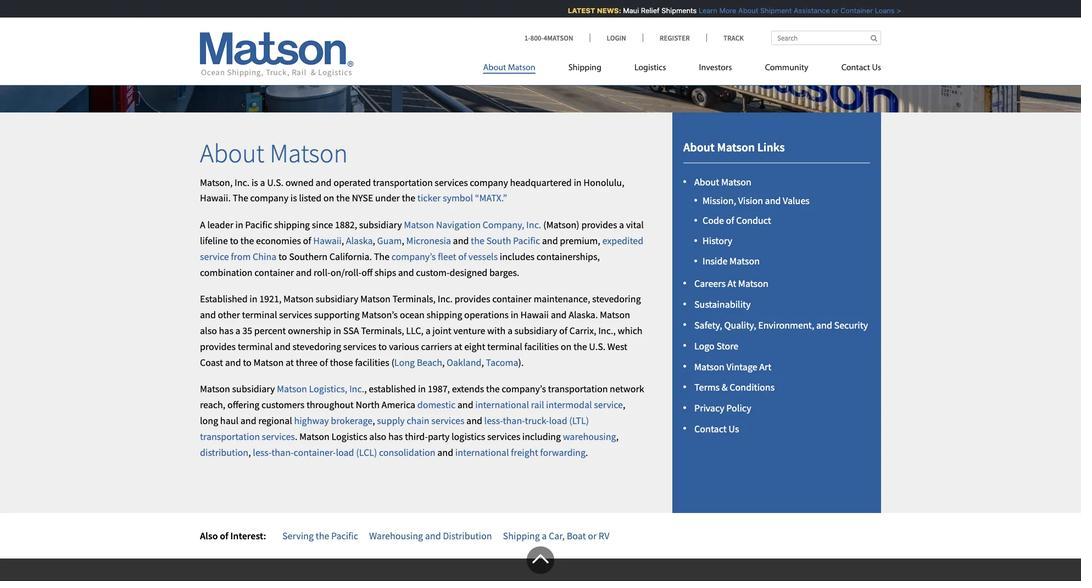 Task type: locate. For each thing, give the bounding box(es) containing it.
1 vertical spatial container
[[492, 293, 532, 306]]

1 vertical spatial international
[[455, 447, 509, 459]]

including
[[522, 431, 561, 443]]

and down party
[[438, 447, 453, 459]]

of inside about matson links section
[[726, 215, 734, 227]]

logistics link
[[618, 58, 683, 81]]

matson down 1-
[[508, 63, 536, 72]]

1 vertical spatial than-
[[272, 447, 294, 459]]

, inside , established in 1987, extends the company's transportation network reach, offering customers throughout north america
[[364, 383, 367, 396]]

1 horizontal spatial us
[[872, 63, 881, 72]]

services up symbol
[[435, 176, 468, 189]]

provides up operations
[[455, 293, 490, 306]]

1 vertical spatial has
[[388, 431, 403, 443]]

the down carrix,
[[574, 341, 587, 353]]

to up the from
[[230, 235, 238, 247]]

0 vertical spatial logistics
[[635, 63, 666, 72]]

combination
[[200, 266, 253, 279]]

inc.,
[[598, 325, 616, 337]]

0 vertical spatial less-
[[484, 415, 503, 427]]

0 horizontal spatial has
[[219, 325, 234, 337]]

also inside established in 1921, matson subsidiary matson terminals, inc. provides container maintenance, stevedoring and other terminal services supporting matson's ocean shipping operations in hawaii and alaska. matson also has a 35 percent ownership in ssa terminals, llc, a joint venture with a subsidiary of carrix, inc., which provides terminal and stevedoring services to various carriers at eight terminal facilities on the u.s. west coast and to matson at three of those facilities (
[[200, 325, 217, 337]]

about matson up owned
[[200, 137, 348, 170]]

2 vertical spatial provides
[[200, 341, 236, 353]]

0 vertical spatial about matson link
[[483, 58, 552, 81]]

"matx."
[[475, 192, 507, 204]]

services down regional
[[262, 431, 295, 443]]

logistics down register link
[[635, 63, 666, 72]]

0 horizontal spatial about matson
[[200, 137, 348, 170]]

transportation
[[373, 176, 433, 189], [548, 383, 608, 396], [200, 431, 260, 443]]

, inside the , long haul and regional
[[623, 399, 626, 412]]

0 vertical spatial us
[[872, 63, 881, 72]]

provides up coast
[[200, 341, 236, 353]]

shipping a car, boat or rv link
[[503, 530, 610, 543]]

also
[[200, 325, 217, 337], [369, 431, 386, 443]]

transportation down "haul"
[[200, 431, 260, 443]]

1 vertical spatial terminals,
[[361, 325, 404, 337]]

than- down regional
[[272, 447, 294, 459]]

less- down regional
[[253, 447, 272, 459]]

careers
[[695, 278, 726, 290]]

assistance
[[789, 6, 825, 15]]

load left (lcl)
[[336, 447, 354, 459]]

matson up container-
[[299, 431, 330, 443]]

international freight forwarding link
[[455, 447, 586, 459]]

and down offering
[[241, 415, 256, 427]]

less-than-container-load (lcl) consolidation link
[[253, 447, 436, 459]]

containerships,
[[537, 251, 600, 263]]

. down warehousing link
[[586, 447, 588, 459]]

1 vertical spatial us
[[729, 423, 739, 436]]

eight
[[464, 341, 485, 353]]

1 vertical spatial about matson link
[[695, 176, 752, 189]]

u.s. inside "matson, inc. is a u.s. owned and operated transportation services company headquartered in honolulu, hawaii. the company is listed on the nyse under the"
[[267, 176, 284, 189]]

serving the pacific
[[282, 530, 358, 543]]

shipping inside top menu navigation
[[569, 63, 602, 72]]

1 vertical spatial provides
[[455, 293, 490, 306]]

1 vertical spatial u.s.
[[589, 341, 606, 353]]

1 vertical spatial also
[[369, 431, 386, 443]]

0 vertical spatial load
[[549, 415, 567, 427]]

inc.
[[235, 176, 250, 189], [526, 219, 541, 231], [438, 293, 453, 306], [349, 383, 364, 396]]

privacy policy link
[[695, 402, 751, 415]]

1 vertical spatial shipping
[[503, 530, 540, 543]]

0 vertical spatial the
[[233, 192, 248, 204]]

a left owned
[[260, 176, 265, 189]]

1 horizontal spatial transportation
[[373, 176, 433, 189]]

a leader in pacific shipping since 1882, subsidiary matson navigation company, inc.
[[200, 219, 541, 231]]

highway brokerage link
[[294, 415, 373, 427]]

0 vertical spatial hawaii
[[313, 235, 342, 247]]

hawaii down maintenance,
[[521, 309, 549, 321]]

0 horizontal spatial contact us
[[695, 423, 739, 436]]

on inside "matson, inc. is a u.s. owned and operated transportation services company headquartered in honolulu, hawaii. the company is listed on the nyse under the"
[[324, 192, 334, 204]]

oakland link
[[447, 357, 482, 369]]

matson up matson's
[[360, 293, 391, 306]]

of right the "code"
[[726, 215, 734, 227]]

code
[[703, 215, 724, 227]]

west
[[608, 341, 628, 353]]

the inside (matson) provides a vital lifeline to the economies of
[[240, 235, 254, 247]]

has inside established in 1921, matson subsidiary matson terminals, inc. provides container maintenance, stevedoring and other terminal services supporting matson's ocean shipping operations in hawaii and alaska. matson also has a 35 percent ownership in ssa terminals, llc, a joint venture with a subsidiary of carrix, inc., which provides terminal and stevedoring services to various carriers at eight terminal facilities on the u.s. west coast and to matson at three of those facilities (
[[219, 325, 234, 337]]

company up "matx." on the top left of page
[[470, 176, 508, 189]]

, established in 1987, extends the company's transportation network reach, offering customers throughout north america
[[200, 383, 644, 412]]

less- inside the . matson logistics also has third-party logistics services including warehousing , distribution , less-than-container-load (lcl) consolidation and international freight forwarding .
[[253, 447, 272, 459]]

u.s. left owned
[[267, 176, 284, 189]]

1 vertical spatial company's
[[502, 383, 546, 396]]

history link
[[703, 235, 733, 247]]

a left car,
[[542, 530, 547, 543]]

domestic
[[417, 399, 456, 412]]

ticker symbol "matx."
[[418, 192, 507, 204]]

micronesia link
[[406, 235, 451, 247]]

0 horizontal spatial service
[[200, 251, 229, 263]]

contact inside top menu navigation
[[842, 63, 870, 72]]

of up southern
[[303, 235, 311, 247]]

provides inside (matson) provides a vital lifeline to the economies of
[[582, 219, 617, 231]]

1 horizontal spatial hawaii
[[521, 309, 549, 321]]

safety, quality, environment, and security link
[[695, 319, 868, 332]]

2 horizontal spatial pacific
[[513, 235, 540, 247]]

load inside less-than-truck-load (ltl) transportation services
[[549, 415, 567, 427]]

brokerage
[[331, 415, 373, 427]]

0 horizontal spatial transportation
[[200, 431, 260, 443]]

to southern california. the company's fleet of vessels
[[277, 251, 498, 263]]

1-800-4matson
[[525, 33, 573, 42]]

has down supply
[[388, 431, 403, 443]]

0 vertical spatial also
[[200, 325, 217, 337]]

and inside the . matson logistics also has third-party logistics services including warehousing , distribution , less-than-container-load (lcl) consolidation and international freight forwarding .
[[438, 447, 453, 459]]

logistics down brokerage
[[332, 431, 368, 443]]

about matson link up mission,
[[695, 176, 752, 189]]

llc,
[[406, 325, 424, 337]]

1 horizontal spatial service
[[594, 399, 623, 412]]

the south pacific link
[[471, 235, 540, 247]]

the
[[233, 192, 248, 204], [374, 251, 390, 263]]

0 vertical spatial stevedoring
[[592, 293, 641, 306]]

freight
[[511, 447, 538, 459]]

inside matson link
[[703, 255, 760, 268]]

1 horizontal spatial facilities
[[525, 341, 559, 353]]

1 vertical spatial the
[[374, 251, 390, 263]]

transportation up the intermodal
[[548, 383, 608, 396]]

1 vertical spatial facilities
[[355, 357, 389, 369]]

environment,
[[758, 319, 815, 332]]

ticker
[[418, 192, 441, 204]]

in left honolulu,
[[574, 176, 582, 189]]

container down china
[[255, 266, 294, 279]]

transportation inside , established in 1987, extends the company's transportation network reach, offering customers throughout north america
[[548, 383, 608, 396]]

provides
[[582, 219, 617, 231], [455, 293, 490, 306], [200, 341, 236, 353]]

international
[[475, 399, 529, 412], [455, 447, 509, 459]]

1 horizontal spatial than-
[[503, 415, 525, 427]]

0 vertical spatial has
[[219, 325, 234, 337]]

track
[[724, 33, 744, 42]]

includes containerships, combination container and roll-on/roll-off ships and custom-designed barges.
[[200, 251, 600, 279]]

0 horizontal spatial container
[[255, 266, 294, 279]]

footer
[[0, 547, 1081, 582]]

1 horizontal spatial company's
[[502, 383, 546, 396]]

contact down search search box
[[842, 63, 870, 72]]

0 horizontal spatial .
[[295, 431, 297, 443]]

is left listed
[[291, 192, 297, 204]]

on right listed
[[324, 192, 334, 204]]

0 vertical spatial facilities
[[525, 341, 559, 353]]

contact down privacy
[[695, 423, 727, 436]]

0 horizontal spatial u.s.
[[267, 176, 284, 189]]

0 horizontal spatial provides
[[200, 341, 236, 353]]

1 vertical spatial load
[[336, 447, 354, 459]]

register
[[660, 33, 690, 42]]

1 vertical spatial contact
[[695, 423, 727, 436]]

1 vertical spatial hawaii
[[521, 309, 549, 321]]

matson, inc. is a u.s. owned and operated transportation services company headquartered in honolulu, hawaii. the company is listed on the nyse under the
[[200, 176, 625, 204]]

ships
[[375, 266, 396, 279]]

load down international rail intermodal service link
[[549, 415, 567, 427]]

the right serving
[[316, 530, 329, 543]]

1 horizontal spatial logistics
[[635, 63, 666, 72]]

venture
[[454, 325, 485, 337]]

services
[[435, 176, 468, 189], [279, 309, 312, 321], [343, 341, 376, 353], [431, 415, 465, 427], [262, 431, 295, 443], [487, 431, 521, 443]]

0 vertical spatial container
[[255, 266, 294, 279]]

at up "long beach , oakland , tacoma )."
[[454, 341, 462, 353]]

0 horizontal spatial pacific
[[245, 219, 272, 231]]

2 horizontal spatial about matson
[[695, 176, 752, 189]]

container
[[255, 266, 294, 279], [492, 293, 532, 306]]

1 vertical spatial stevedoring
[[293, 341, 341, 353]]

and left other
[[200, 309, 216, 321]]

policy
[[727, 402, 751, 415]]

a left the 35
[[236, 325, 240, 337]]

0 horizontal spatial also
[[200, 325, 217, 337]]

0 vertical spatial contact us link
[[825, 58, 881, 81]]

sustainability
[[695, 299, 751, 311]]

shipping a car, boat or rv
[[503, 530, 610, 543]]

1987,
[[428, 383, 450, 396]]

on down carrix,
[[561, 341, 572, 353]]

container down barges. on the top
[[492, 293, 532, 306]]

in right operations
[[511, 309, 519, 321]]

0 horizontal spatial hawaii
[[313, 235, 342, 247]]

0 horizontal spatial the
[[233, 192, 248, 204]]

1 horizontal spatial about matson link
[[695, 176, 752, 189]]

the up the from
[[240, 235, 254, 247]]

0 vertical spatial service
[[200, 251, 229, 263]]

about matson down 1-
[[483, 63, 536, 72]]

and inside the , long haul and regional
[[241, 415, 256, 427]]

1 vertical spatial shipping
[[427, 309, 462, 321]]

contact us link down search image on the top right of page
[[825, 58, 881, 81]]

stevedoring down ownership
[[293, 341, 341, 353]]

pacific right serving
[[331, 530, 358, 543]]

transportation up under
[[373, 176, 433, 189]]

0 horizontal spatial us
[[729, 423, 739, 436]]

hawaii.
[[200, 192, 231, 204]]

backtop image
[[527, 547, 554, 575]]

security
[[834, 319, 868, 332]]

and right vision
[[765, 194, 781, 207]]

shipping up joint
[[427, 309, 462, 321]]

0 vertical spatial terminals,
[[393, 293, 436, 306]]

1 vertical spatial company
[[250, 192, 289, 204]]

shipping down 4matson
[[569, 63, 602, 72]]

1 vertical spatial contact us link
[[695, 423, 739, 436]]

1 horizontal spatial stevedoring
[[592, 293, 641, 306]]

us down search image on the top right of page
[[872, 63, 881, 72]]

1 horizontal spatial load
[[549, 415, 567, 427]]

of left carrix,
[[559, 325, 568, 337]]

company down owned
[[250, 192, 289, 204]]

us inside about matson links section
[[729, 423, 739, 436]]

0 vertical spatial on
[[324, 192, 334, 204]]

at left three
[[286, 357, 294, 369]]

established
[[200, 293, 248, 306]]

shipping
[[274, 219, 310, 231], [427, 309, 462, 321]]

0 vertical spatial company
[[470, 176, 508, 189]]

shipping up economies at left top
[[274, 219, 310, 231]]

a left vital
[[619, 219, 624, 231]]

0 vertical spatial pacific
[[245, 219, 272, 231]]

1 horizontal spatial on
[[561, 341, 572, 353]]

transportation inside "matson, inc. is a u.s. owned and operated transportation services company headquartered in honolulu, hawaii. the company is listed on the nyse under the"
[[373, 176, 433, 189]]

contact us
[[842, 63, 881, 72], [695, 423, 739, 436]]

established in 1921, matson subsidiary matson terminals, inc. provides container maintenance, stevedoring and other terminal services supporting matson's ocean shipping operations in hawaii and alaska. matson also has a 35 percent ownership in ssa terminals, llc, a joint venture with a subsidiary of carrix, inc., which provides terminal and stevedoring services to various carriers at eight terminal facilities on the u.s. west coast and to matson at three of those facilities (
[[200, 293, 643, 369]]

subsidiary up ).
[[515, 325, 557, 337]]

None search field
[[772, 31, 881, 45]]

1 vertical spatial on
[[561, 341, 572, 353]]

2 horizontal spatial provides
[[582, 219, 617, 231]]

or
[[827, 6, 834, 15], [588, 530, 597, 543]]

1 vertical spatial at
[[286, 357, 294, 369]]

contact us link down 'privacy policy'
[[695, 423, 739, 436]]

subsidiary up supporting
[[316, 293, 359, 306]]

expedited service from china
[[200, 235, 644, 263]]

hawaii
[[313, 235, 342, 247], [521, 309, 549, 321]]

and down extends
[[458, 399, 473, 412]]

shipping for shipping
[[569, 63, 602, 72]]

to
[[230, 235, 238, 247], [279, 251, 287, 263], [378, 341, 387, 353], [243, 357, 252, 369]]

matson up the inc.,
[[600, 309, 630, 321]]

in left 1987, on the bottom left of the page
[[418, 383, 426, 396]]

a right with
[[508, 325, 513, 337]]

the left ticker
[[402, 192, 416, 204]]

premium,
[[560, 235, 601, 247]]

rv
[[599, 530, 610, 543]]

of right also at the bottom left of the page
[[220, 530, 228, 543]]

0 vertical spatial transportation
[[373, 176, 433, 189]]

the inside , established in 1987, extends the company's transportation network reach, offering customers throughout north america
[[486, 383, 500, 396]]

search image
[[871, 34, 878, 41]]

1 horizontal spatial contact us link
[[825, 58, 881, 81]]

stevedoring up the inc.,
[[592, 293, 641, 306]]

throughout
[[307, 399, 354, 412]]

2 vertical spatial about matson
[[695, 176, 752, 189]]

2 vertical spatial pacific
[[331, 530, 358, 543]]

0 horizontal spatial at
[[286, 357, 294, 369]]

1 horizontal spatial .
[[586, 447, 588, 459]]

three
[[296, 357, 318, 369]]

and right ships
[[398, 266, 414, 279]]

. down highway
[[295, 431, 297, 443]]

and
[[316, 176, 332, 189], [765, 194, 781, 207], [453, 235, 469, 247], [542, 235, 558, 247], [296, 266, 312, 279], [398, 266, 414, 279], [200, 309, 216, 321], [551, 309, 567, 321], [817, 319, 833, 332], [275, 341, 291, 353], [225, 357, 241, 369], [458, 399, 473, 412], [241, 415, 256, 427], [467, 415, 482, 427], [438, 447, 453, 459], [425, 530, 441, 543]]

more
[[714, 6, 731, 15]]

and up listed
[[316, 176, 332, 189]]

services inside the . matson logistics also has third-party logistics services including warehousing , distribution , less-than-container-load (lcl) consolidation and international freight forwarding .
[[487, 431, 521, 443]]

a inside (matson) provides a vital lifeline to the economies of
[[619, 219, 624, 231]]

provides up premium,
[[582, 219, 617, 231]]

inc. inside "matson, inc. is a u.s. owned and operated transportation services company headquartered in honolulu, hawaii. the company is listed on the nyse under the"
[[235, 176, 250, 189]]

services up international freight forwarding link
[[487, 431, 521, 443]]

roll-
[[314, 266, 331, 279]]

barges.
[[490, 266, 520, 279]]

tacoma
[[486, 357, 519, 369]]

on
[[324, 192, 334, 204], [561, 341, 572, 353]]

0 horizontal spatial than-
[[272, 447, 294, 459]]

rail
[[531, 399, 544, 412]]

matson up vision
[[722, 176, 752, 189]]

matson inside top menu navigation
[[508, 63, 536, 72]]

subsidiary
[[359, 219, 402, 231], [316, 293, 359, 306], [515, 325, 557, 337], [232, 383, 275, 396]]

pacific
[[245, 219, 272, 231], [513, 235, 540, 247], [331, 530, 358, 543]]

0 horizontal spatial on
[[324, 192, 334, 204]]

2 vertical spatial transportation
[[200, 431, 260, 443]]

contact us inside about matson links section
[[695, 423, 739, 436]]

services inside "matson, inc. is a u.s. owned and operated transportation services company headquartered in honolulu, hawaii. the company is listed on the nyse under the"
[[435, 176, 468, 189]]

also up (lcl)
[[369, 431, 386, 443]]

logo
[[695, 340, 715, 353]]

2 horizontal spatial transportation
[[548, 383, 608, 396]]

international down the "logistics"
[[455, 447, 509, 459]]

inc. right matson,
[[235, 176, 250, 189]]

to down economies at left top
[[279, 251, 287, 263]]

a
[[200, 219, 205, 231]]

1 horizontal spatial shipping
[[427, 309, 462, 321]]

service down lifeline
[[200, 251, 229, 263]]

contact us down 'privacy policy'
[[695, 423, 739, 436]]

the right extends
[[486, 383, 500, 396]]

0 horizontal spatial logistics
[[332, 431, 368, 443]]

1 horizontal spatial or
[[827, 6, 834, 15]]

is right matson,
[[252, 176, 258, 189]]

0 vertical spatial .
[[295, 431, 297, 443]]

0 vertical spatial shipping
[[274, 219, 310, 231]]

on/roll-
[[331, 266, 362, 279]]

less-
[[484, 415, 503, 427], [253, 447, 272, 459]]

highway brokerage , supply chain services and
[[294, 415, 484, 427]]

contact us down search image on the top right of page
[[842, 63, 881, 72]]

offering
[[227, 399, 260, 412]]

pacific up economies at left top
[[245, 219, 272, 231]]

).
[[519, 357, 524, 369]]

1 horizontal spatial contact us
[[842, 63, 881, 72]]

mission,
[[703, 194, 736, 207]]

inc. down custom-
[[438, 293, 453, 306]]

0 horizontal spatial about matson link
[[483, 58, 552, 81]]

0 vertical spatial contact us
[[842, 63, 881, 72]]

privacy policy
[[695, 402, 751, 415]]

1 vertical spatial logistics
[[332, 431, 368, 443]]

1 vertical spatial or
[[588, 530, 597, 543]]



Task type: vqa. For each thing, say whether or not it's contained in the screenshot.
shipping
yes



Task type: describe. For each thing, give the bounding box(es) containing it.
1 vertical spatial about matson
[[200, 137, 348, 170]]

contact inside about matson links section
[[695, 423, 727, 436]]

of right three
[[320, 357, 328, 369]]

services up party
[[431, 415, 465, 427]]

safety, quality, environment, and security
[[695, 319, 868, 332]]

0 vertical spatial or
[[827, 6, 834, 15]]

and left "security"
[[817, 319, 833, 332]]

under
[[375, 192, 400, 204]]

(
[[391, 357, 394, 369]]

supply chain services link
[[377, 415, 465, 427]]

shipping link
[[552, 58, 618, 81]]

matson inside the . matson logistics also has third-party logistics services including warehousing , distribution , less-than-container-load (lcl) consolidation and international freight forwarding .
[[299, 431, 330, 443]]

service inside expedited service from china
[[200, 251, 229, 263]]

inc. left (matson)
[[526, 219, 541, 231]]

community link
[[749, 58, 825, 81]]

loans
[[870, 6, 890, 15]]

includes
[[500, 251, 535, 263]]

0 horizontal spatial is
[[252, 176, 258, 189]]

in left 'ssa'
[[334, 325, 341, 337]]

has inside the . matson logistics also has third-party logistics services including warehousing , distribution , less-than-container-load (lcl) consolidation and international freight forwarding .
[[388, 431, 403, 443]]

matson up matson subsidiary matson logistics, inc.
[[254, 357, 284, 369]]

inc. up north
[[349, 383, 364, 396]]

than- inside the . matson logistics also has third-party logistics services including warehousing , distribution , less-than-container-load (lcl) consolidation and international freight forwarding .
[[272, 447, 294, 459]]

values
[[783, 194, 810, 207]]

logo store
[[695, 340, 739, 353]]

distribution
[[200, 447, 249, 459]]

terminal up percent on the left of the page
[[242, 309, 277, 321]]

in right leader on the top left of page
[[235, 219, 243, 231]]

35
[[242, 325, 252, 337]]

terminal up tacoma
[[487, 341, 523, 353]]

warehousing
[[563, 431, 616, 443]]

domestic link
[[417, 399, 456, 412]]

and up the "logistics"
[[467, 415, 482, 427]]

warehousing
[[369, 530, 423, 543]]

the down matson navigation company, inc. link
[[471, 235, 485, 247]]

1 horizontal spatial provides
[[455, 293, 490, 306]]

and down the navigation
[[453, 235, 469, 247]]

u.s. inside established in 1921, matson subsidiary matson terminals, inc. provides container maintenance, stevedoring and other terminal services supporting matson's ocean shipping operations in hawaii and alaska. matson also has a 35 percent ownership in ssa terminals, llc, a joint venture with a subsidiary of carrix, inc., which provides terminal and stevedoring services to various carriers at eight terminal facilities on the u.s. west coast and to matson at three of those facilities (
[[589, 341, 606, 353]]

terms & conditions
[[695, 382, 775, 394]]

than- inside less-than-truck-load (ltl) transportation services
[[503, 415, 525, 427]]

also
[[200, 530, 218, 543]]

services up ownership
[[279, 309, 312, 321]]

percent
[[254, 325, 286, 337]]

1 vertical spatial is
[[291, 192, 297, 204]]

load inside the . matson logistics also has third-party logistics services including warehousing , distribution , less-than-container-load (lcl) consolidation and international freight forwarding .
[[336, 447, 354, 459]]

history
[[703, 235, 733, 247]]

0 vertical spatial at
[[454, 341, 462, 353]]

company,
[[483, 219, 524, 231]]

and down southern
[[296, 266, 312, 279]]

Search search field
[[772, 31, 881, 45]]

a right llc,
[[426, 325, 431, 337]]

navigation
[[436, 219, 481, 231]]

network
[[610, 383, 644, 396]]

and down maintenance,
[[551, 309, 567, 321]]

and down (matson)
[[542, 235, 558, 247]]

0 horizontal spatial shipping
[[274, 219, 310, 231]]

other
[[218, 309, 240, 321]]

boat
[[567, 530, 586, 543]]

california.
[[330, 251, 372, 263]]

ssa
[[343, 325, 359, 337]]

less-than-truck-load (ltl) transportation services link
[[200, 415, 589, 443]]

terminal down the 35
[[238, 341, 273, 353]]

about inside top menu navigation
[[483, 63, 506, 72]]

shipping for shipping a car, boat or rv
[[503, 530, 540, 543]]

transportation inside less-than-truck-load (ltl) transportation services
[[200, 431, 260, 443]]

various
[[389, 341, 419, 353]]

supporting
[[314, 309, 360, 321]]

expedited
[[602, 235, 644, 247]]

cranes load and offload matson containers from the containership at the terminal. image
[[0, 0, 1081, 113]]

in left 1921,
[[250, 293, 257, 306]]

4matson
[[544, 33, 573, 42]]

regional
[[258, 415, 292, 427]]

and inside "matson, inc. is a u.s. owned and operated transportation services company headquartered in honolulu, hawaii. the company is listed on the nyse under the"
[[316, 176, 332, 189]]

1 vertical spatial pacific
[[513, 235, 540, 247]]

register link
[[643, 33, 707, 42]]

since
[[312, 219, 333, 231]]

0 vertical spatial international
[[475, 399, 529, 412]]

top menu navigation
[[483, 58, 881, 81]]

matson up owned
[[270, 137, 348, 170]]

matson vintage art
[[695, 361, 772, 373]]

blue matson logo with ocean, shipping, truck, rail and logistics written beneath it. image
[[200, 32, 354, 77]]

about matson links section
[[659, 113, 895, 514]]

to left 'various' at the left of the page
[[378, 341, 387, 353]]

china
[[253, 251, 277, 263]]

in inside "matson, inc. is a u.s. owned and operated transportation services company headquartered in honolulu, hawaii. the company is listed on the nyse under the"
[[574, 176, 582, 189]]

0 horizontal spatial company
[[250, 192, 289, 204]]

matson subsidiary matson logistics, inc.
[[200, 383, 364, 396]]

safety,
[[695, 319, 723, 332]]

and down percent on the left of the page
[[275, 341, 291, 353]]

warehousing and distribution
[[369, 530, 492, 543]]

matson up customers at the bottom left of page
[[277, 383, 307, 396]]

matson right at
[[738, 278, 769, 290]]

matson up reach,
[[200, 383, 230, 396]]

company's inside , established in 1987, extends the company's transportation network reach, offering customers throughout north america
[[502, 383, 546, 396]]

0 horizontal spatial company's
[[392, 251, 436, 263]]

extends
[[452, 383, 484, 396]]

hawaii inside established in 1921, matson subsidiary matson terminals, inc. provides container maintenance, stevedoring and other terminal services supporting matson's ocean shipping operations in hawaii and alaska. matson also has a 35 percent ownership in ssa terminals, llc, a joint venture with a subsidiary of carrix, inc., which provides terminal and stevedoring services to various carriers at eight terminal facilities on the u.s. west coast and to matson at three of those facilities (
[[521, 309, 549, 321]]

logistics inside "link"
[[635, 63, 666, 72]]

vessels
[[469, 251, 498, 263]]

matson up terms
[[695, 361, 725, 373]]

a inside "matson, inc. is a u.s. owned and operated transportation services company headquartered in honolulu, hawaii. the company is listed on the nyse under the"
[[260, 176, 265, 189]]

1 vertical spatial .
[[586, 447, 588, 459]]

matson up the micronesia link
[[404, 219, 434, 231]]

(lcl)
[[356, 447, 377, 459]]

container
[[836, 6, 868, 15]]

the down operated
[[336, 192, 350, 204]]

and right coast
[[225, 357, 241, 369]]

distribution
[[443, 530, 492, 543]]

container-
[[294, 447, 336, 459]]

lifeline
[[200, 235, 228, 247]]

tacoma link
[[486, 357, 519, 369]]

careers at matson
[[695, 278, 769, 290]]

vital
[[626, 219, 644, 231]]

code of conduct link
[[703, 215, 771, 227]]

about matson inside top menu navigation
[[483, 63, 536, 72]]

on inside established in 1921, matson subsidiary matson terminals, inc. provides container maintenance, stevedoring and other terminal services supporting matson's ocean shipping operations in hawaii and alaska. matson also has a 35 percent ownership in ssa terminals, llc, a joint venture with a subsidiary of carrix, inc., which provides terminal and stevedoring services to various carriers at eight terminal facilities on the u.s. west coast and to matson at three of those facilities (
[[561, 341, 572, 353]]

0 horizontal spatial or
[[588, 530, 597, 543]]

party
[[428, 431, 450, 443]]

container inside established in 1921, matson subsidiary matson terminals, inc. provides container maintenance, stevedoring and other terminal services supporting matson's ocean shipping operations in hawaii and alaska. matson also has a 35 percent ownership in ssa terminals, llc, a joint venture with a subsidiary of carrix, inc., which provides terminal and stevedoring services to various carriers at eight terminal facilities on the u.s. west coast and to matson at three of those facilities (
[[492, 293, 532, 306]]

0 horizontal spatial facilities
[[355, 357, 389, 369]]

inc. inside established in 1921, matson subsidiary matson terminals, inc. provides container maintenance, stevedoring and other terminal services supporting matson's ocean shipping operations in hawaii and alaska. matson also has a 35 percent ownership in ssa terminals, llc, a joint venture with a subsidiary of carrix, inc., which provides terminal and stevedoring services to various carriers at eight terminal facilities on the u.s. west coast and to matson at three of those facilities (
[[438, 293, 453, 306]]

vintage
[[727, 361, 758, 373]]

0 horizontal spatial contact us link
[[695, 423, 739, 436]]

also inside the . matson logistics also has third-party logistics services including warehousing , distribution , less-than-container-load (lcl) consolidation and international freight forwarding .
[[369, 431, 386, 443]]

highway
[[294, 415, 329, 427]]

fleet
[[438, 251, 456, 263]]

of right fleet at the top of page
[[458, 251, 467, 263]]

alaska link
[[346, 235, 373, 247]]

shipments
[[656, 6, 692, 15]]

maintenance,
[[534, 293, 590, 306]]

subsidiary up offering
[[232, 383, 275, 396]]

leader
[[207, 219, 233, 231]]

learn more about shipment assistance or container loans > link
[[694, 6, 896, 15]]

intermodal
[[546, 399, 592, 412]]

about matson inside section
[[695, 176, 752, 189]]

in inside , established in 1987, extends the company's transportation network reach, offering customers throughout north america
[[418, 383, 426, 396]]

the inside established in 1921, matson subsidiary matson terminals, inc. provides container maintenance, stevedoring and other terminal services supporting matson's ocean shipping operations in hawaii and alaska. matson also has a 35 percent ownership in ssa terminals, llc, a joint venture with a subsidiary of carrix, inc., which provides terminal and stevedoring services to various carriers at eight terminal facilities on the u.s. west coast and to matson at three of those facilities (
[[574, 341, 587, 353]]

of inside (matson) provides a vital lifeline to the economies of
[[303, 235, 311, 247]]

matson right 1921,
[[284, 293, 314, 306]]

which
[[618, 325, 643, 337]]

subsidiary up guam link
[[359, 219, 402, 231]]

micronesia
[[406, 235, 451, 247]]

international inside the . matson logistics also has third-party logistics services including warehousing , distribution , less-than-container-load (lcl) consolidation and international freight forwarding .
[[455, 447, 509, 459]]

investors
[[699, 63, 732, 72]]

the inside "matson, inc. is a u.s. owned and operated transportation services company headquartered in honolulu, hawaii. the company is listed on the nyse under the"
[[233, 192, 248, 204]]

services down 'ssa'
[[343, 341, 376, 353]]

chain
[[407, 415, 429, 427]]

1 horizontal spatial company
[[470, 176, 508, 189]]

logistics inside the . matson logistics also has third-party logistics services including warehousing , distribution , less-than-container-load (lcl) consolidation and international freight forwarding .
[[332, 431, 368, 443]]

0 horizontal spatial stevedoring
[[293, 341, 341, 353]]

1 vertical spatial service
[[594, 399, 623, 412]]

1-
[[525, 33, 531, 42]]

to inside (matson) provides a vital lifeline to the economies of
[[230, 235, 238, 247]]

less-than-truck-load (ltl) transportation services
[[200, 415, 589, 443]]

joint
[[433, 325, 452, 337]]

warehousing link
[[563, 431, 616, 443]]

latest news: maui relief shipments learn more about shipment assistance or container loans >
[[563, 6, 896, 15]]

beach
[[417, 357, 442, 369]]

track link
[[707, 33, 744, 42]]

custom-
[[416, 266, 450, 279]]

matson up at
[[730, 255, 760, 268]]

conditions
[[730, 382, 775, 394]]

quality,
[[725, 319, 756, 332]]

container inside includes containerships, combination container and roll-on/roll-off ships and custom-designed barges.
[[255, 266, 294, 279]]

contact us inside contact us link
[[842, 63, 881, 72]]

those
[[330, 357, 353, 369]]

to down the 35
[[243, 357, 252, 369]]

and left 'distribution'
[[425, 530, 441, 543]]

services inside less-than-truck-load (ltl) transportation services
[[262, 431, 295, 443]]

login link
[[590, 33, 643, 42]]

third-
[[405, 431, 428, 443]]

us inside top menu navigation
[[872, 63, 881, 72]]

less- inside less-than-truck-load (ltl) transportation services
[[484, 415, 503, 427]]

customers
[[262, 399, 305, 412]]

matson left the links
[[717, 140, 755, 155]]

truck-
[[525, 415, 549, 427]]

shipping inside established in 1921, matson subsidiary matson terminals, inc. provides container maintenance, stevedoring and other terminal services supporting matson's ocean shipping operations in hawaii and alaska. matson also has a 35 percent ownership in ssa terminals, llc, a joint venture with a subsidiary of carrix, inc., which provides terminal and stevedoring services to various carriers at eight terminal facilities on the u.s. west coast and to matson at three of those facilities (
[[427, 309, 462, 321]]

inside matson
[[703, 255, 760, 268]]

alaska.
[[569, 309, 598, 321]]



